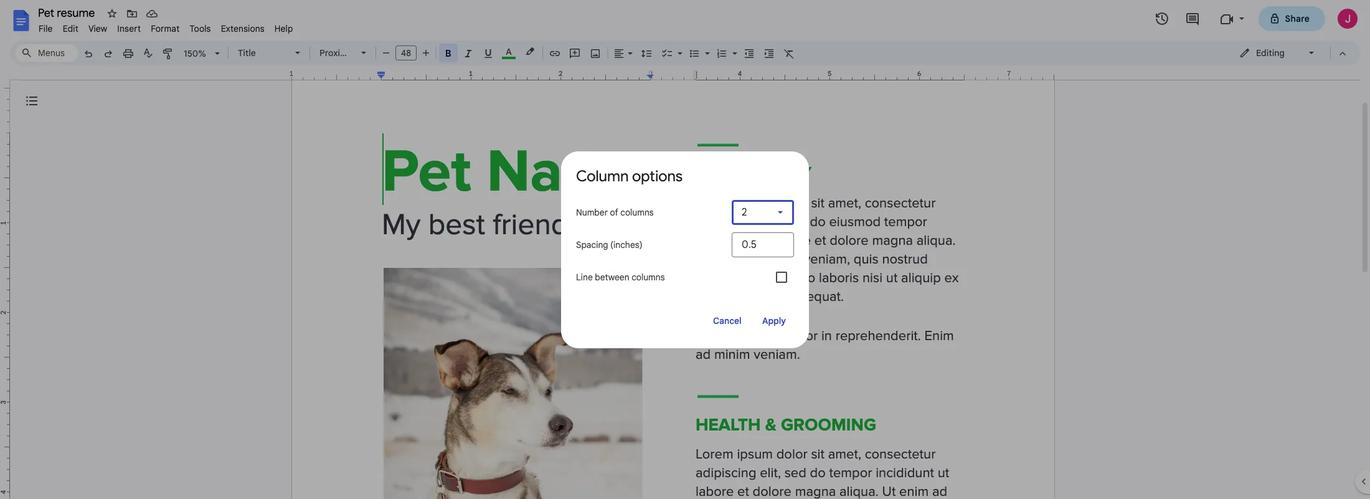 Task type: describe. For each thing, give the bounding box(es) containing it.
column options dialog
[[561, 151, 809, 348]]

left margin image
[[292, 70, 385, 80]]

spacing (inches)
[[576, 239, 643, 250]]

cancel button
[[706, 308, 749, 333]]

column options
[[576, 167, 683, 185]]

Number of columns field
[[732, 200, 794, 225]]

share. private to only me. image
[[1269, 13, 1281, 24]]

columns for line between columns
[[632, 271, 665, 283]]

menu bar banner
[[0, 0, 1371, 499]]

columns for number of columns
[[621, 207, 654, 218]]

line
[[576, 271, 593, 283]]

apply button
[[754, 308, 794, 333]]

column
[[576, 167, 629, 185]]



Task type: locate. For each thing, give the bounding box(es) containing it.
line between columns
[[576, 271, 665, 283]]

columns
[[621, 207, 654, 218], [632, 271, 665, 283]]

top margin image
[[0, 43, 9, 136]]

Menus field
[[16, 44, 78, 62]]

number
[[576, 207, 608, 218]]

cancel
[[714, 315, 742, 326]]

0 vertical spatial columns
[[621, 207, 654, 218]]

columns right between
[[632, 271, 665, 283]]

options
[[632, 167, 683, 185]]

apply
[[763, 315, 786, 326]]

right margin image
[[961, 70, 1054, 80]]

number of columns
[[576, 207, 654, 218]]

columns right of
[[621, 207, 654, 218]]

menu bar
[[34, 16, 298, 37]]

menu bar inside menu bar banner
[[34, 16, 298, 37]]

column options application
[[0, 0, 1371, 499]]

Rename text field
[[34, 5, 102, 20]]

between
[[595, 271, 630, 283]]

of
[[610, 207, 619, 218]]

Spacing number field
[[742, 232, 784, 257]]

Star checkbox
[[103, 5, 121, 22]]

spacing
[[576, 239, 608, 250]]

main toolbar
[[77, 0, 799, 483]]

1 vertical spatial columns
[[632, 271, 665, 283]]

(inches)
[[611, 239, 643, 250]]



Task type: vqa. For each thing, say whether or not it's contained in the screenshot.
THE "SUMMARY" "heading"
no



